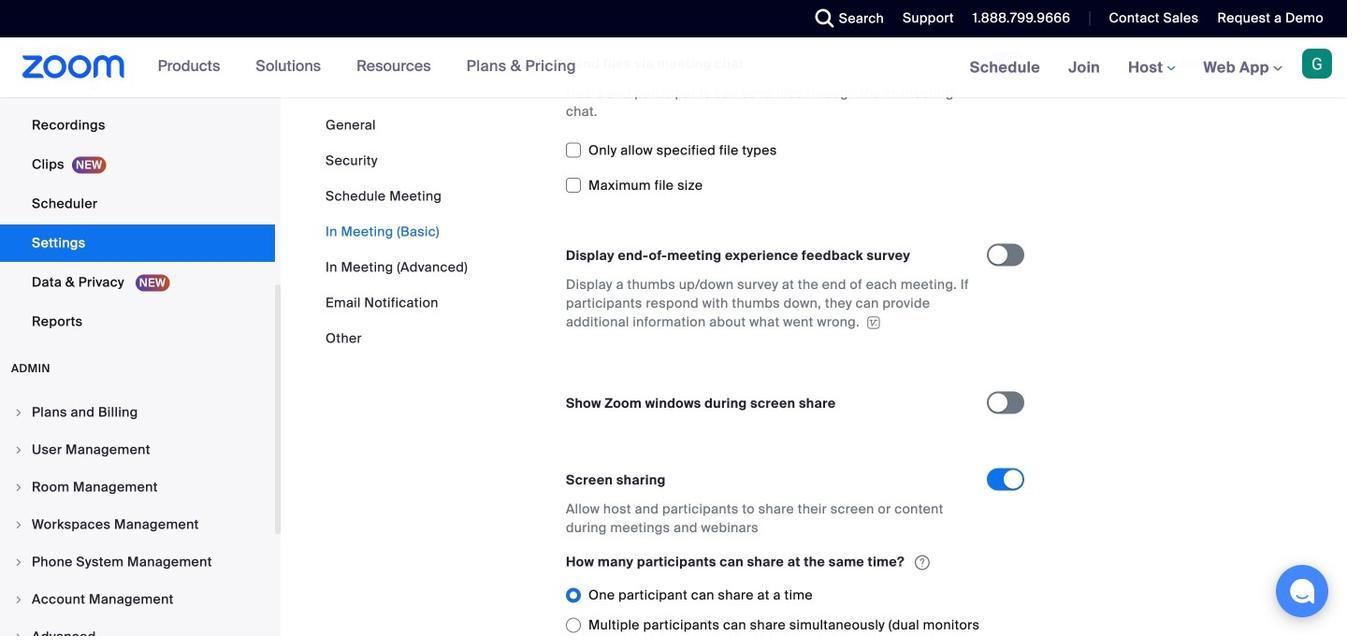 Task type: vqa. For each thing, say whether or not it's contained in the screenshot.
right icon to the bottom
yes



Task type: describe. For each thing, give the bounding box(es) containing it.
right image for 5th "menu item"
[[13, 557, 24, 568]]

personal menu menu
[[0, 0, 275, 342]]

right image for first "menu item"
[[13, 407, 24, 418]]

1 application from the top
[[566, 275, 970, 332]]

7 menu item from the top
[[0, 619, 275, 636]]

2 application from the top
[[566, 552, 987, 636]]

3 menu item from the top
[[0, 470, 275, 505]]

right image for 6th "menu item" from the bottom of the the admin menu menu
[[13, 444, 24, 456]]



Task type: locate. For each thing, give the bounding box(es) containing it.
right image
[[13, 407, 24, 418], [13, 444, 24, 456], [13, 482, 24, 493], [13, 557, 24, 568], [13, 594, 24, 605]]

option group
[[566, 580, 987, 636]]

0 vertical spatial application
[[566, 275, 970, 332]]

2 menu item from the top
[[0, 432, 275, 468]]

application
[[566, 275, 970, 332], [566, 552, 987, 636]]

1 right image from the top
[[13, 519, 24, 530]]

side navigation navigation
[[0, 0, 281, 636]]

1 vertical spatial right image
[[13, 632, 24, 636]]

menu bar
[[326, 116, 468, 348]]

6 menu item from the top
[[0, 582, 275, 617]]

profile picture image
[[1302, 49, 1332, 79]]

menu item
[[0, 395, 275, 430], [0, 432, 275, 468], [0, 470, 275, 505], [0, 507, 275, 543], [0, 545, 275, 580], [0, 582, 275, 617], [0, 619, 275, 636]]

open chat image
[[1289, 578, 1315, 604]]

banner
[[0, 37, 1347, 99]]

1 vertical spatial application
[[566, 552, 987, 636]]

right image
[[13, 519, 24, 530], [13, 632, 24, 636]]

0 vertical spatial right image
[[13, 519, 24, 530]]

admin menu menu
[[0, 395, 275, 636]]

5 menu item from the top
[[0, 545, 275, 580]]

3 right image from the top
[[13, 482, 24, 493]]

1 menu item from the top
[[0, 395, 275, 430]]

right image for 2nd "menu item" from the bottom
[[13, 594, 24, 605]]

product information navigation
[[144, 37, 590, 97]]

zoom logo image
[[22, 55, 125, 79]]

right image for fourth "menu item" from the bottom of the the admin menu menu
[[13, 519, 24, 530]]

4 menu item from the top
[[0, 507, 275, 543]]

right image for seventh "menu item"
[[13, 632, 24, 636]]

2 right image from the top
[[13, 444, 24, 456]]

support version for display end-of-meeting experience feedback survey image
[[864, 316, 883, 329]]

right image for 5th "menu item" from the bottom
[[13, 482, 24, 493]]

1 right image from the top
[[13, 407, 24, 418]]

4 right image from the top
[[13, 557, 24, 568]]

5 right image from the top
[[13, 594, 24, 605]]

meetings navigation
[[956, 37, 1347, 99]]

2 right image from the top
[[13, 632, 24, 636]]



